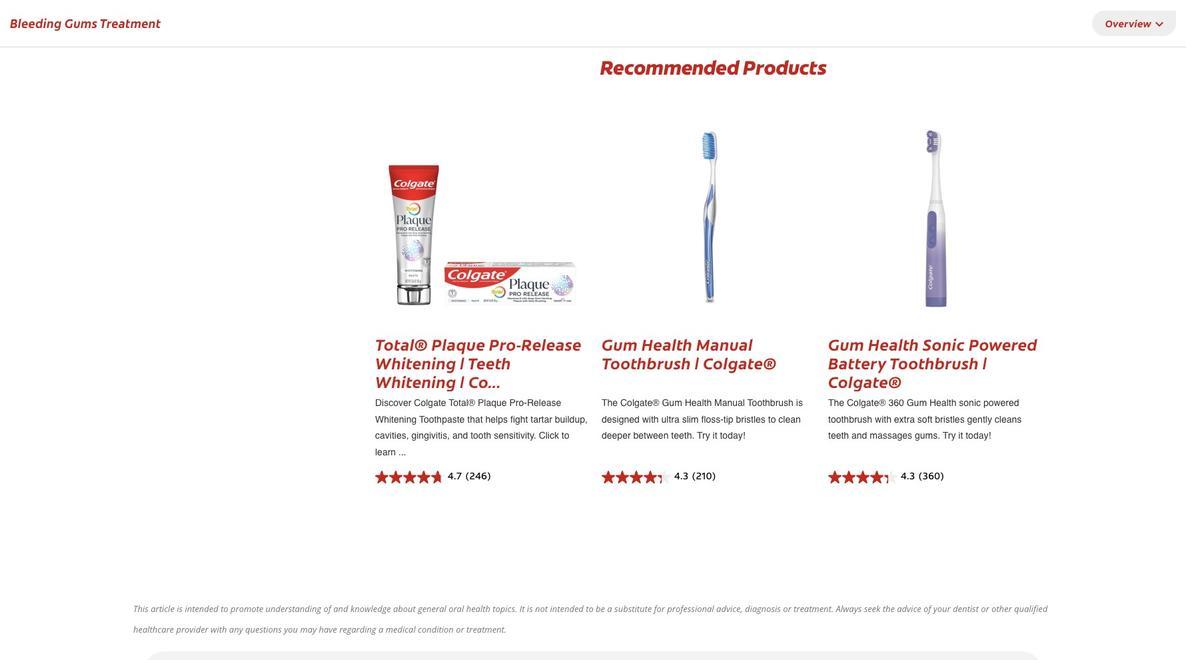 Task type: locate. For each thing, give the bounding box(es) containing it.
0 horizontal spatial 4.3
[[675, 473, 689, 482]]

toothbrush
[[602, 351, 691, 373], [890, 351, 979, 373], [748, 397, 794, 408]]

to inside total® plaque pro-release whitening | teeth whitening | co... discover colgate total® plaque pro-release whitening toothpaste that helps fight tartar buildup, cavities, gingivitis, and tooth sensitivity. click to learn ...
[[562, 430, 570, 441]]

may
[[300, 623, 317, 635]]

and left "tooth"
[[453, 430, 468, 441]]

you
[[284, 623, 298, 635]]

1 horizontal spatial try
[[943, 430, 956, 441]]

1 try from the left
[[697, 430, 710, 441]]

intended
[[185, 603, 219, 615], [550, 603, 584, 615]]

to left the be
[[586, 603, 594, 615]]

substitute
[[615, 603, 652, 615]]

the up designed
[[602, 397, 618, 408]]

treatment. left always
[[794, 603, 834, 615]]

it inside gum health sonic powered battery toothbrush | colgate® the colgate® 360 gum health sonic powered toothbrush with extra soft bristles gently cleans teeth and massages gums. try it today!
[[959, 430, 964, 441]]

today! inside gum health sonic powered battery toothbrush | colgate® the colgate® 360 gum health sonic powered toothbrush with extra soft bristles gently cleans teeth and massages gums. try it today!
[[966, 430, 992, 441]]

1 horizontal spatial the
[[829, 397, 845, 408]]

and inside gum health sonic powered battery toothbrush | colgate® the colgate® 360 gum health sonic powered toothbrush with extra soft bristles gently cleans teeth and massages gums. try it today!
[[852, 430, 868, 441]]

the
[[602, 397, 618, 408], [829, 397, 845, 408]]

colgate® inside gum health manual toothbrush | colgate®
[[704, 351, 777, 373]]

1 horizontal spatial of
[[924, 603, 932, 615]]

and
[[453, 430, 468, 441], [852, 430, 868, 441], [333, 603, 348, 615]]

colgate®
[[704, 351, 777, 373], [829, 370, 902, 392], [621, 397, 660, 408], [847, 397, 886, 408]]

health
[[642, 333, 693, 355], [869, 333, 920, 355], [685, 397, 712, 408], [930, 397, 957, 408]]

total® plaque pro-release whitening | teeth whitening | co... discover colgate total® plaque pro-release whitening toothpaste that helps fight tartar buildup, cavities, gingivitis, and tooth sensitivity. click to learn ...
[[375, 333, 588, 457]]

and inside total® plaque pro-release whitening | teeth whitening | co... discover colgate total® plaque pro-release whitening toothpaste that helps fight tartar buildup, cavities, gingivitis, and tooth sensitivity. click to learn ...
[[453, 430, 468, 441]]

co...
[[469, 370, 501, 392]]

toothbrush up ultra
[[602, 351, 691, 373]]

it
[[713, 430, 718, 441], [959, 430, 964, 441]]

4.3 left (210)
[[675, 473, 689, 482]]

colgate® up designed
[[621, 397, 660, 408]]

to inside the colgate® gum health manual toothbrush is designed with ultra slim floss-tip bristles to clean deeper between teeth. try it today!
[[769, 414, 776, 424]]

recommended
[[600, 55, 739, 81]]

2 it from the left
[[959, 430, 964, 441]]

4.3 left (360) at the right of page
[[901, 473, 916, 482]]

today!
[[720, 430, 746, 441], [966, 430, 992, 441]]

dentist
[[953, 603, 979, 615]]

a left medical
[[379, 623, 384, 635]]

try inside gum health sonic powered battery toothbrush | colgate® the colgate® 360 gum health sonic powered toothbrush with extra soft bristles gently cleans teeth and massages gums. try it today!
[[943, 430, 956, 441]]

1 vertical spatial a
[[379, 623, 384, 635]]

condition
[[418, 623, 454, 635]]

the inside gum health sonic powered battery toothbrush | colgate® the colgate® 360 gum health sonic powered toothbrush with extra soft bristles gently cleans teeth and massages gums. try it today!
[[829, 397, 845, 408]]

1 horizontal spatial total®
[[449, 397, 475, 408]]

buildup,
[[555, 414, 588, 424]]

is right it
[[527, 603, 533, 615]]

it right the gums.
[[959, 430, 964, 441]]

today! down tip
[[720, 430, 746, 441]]

or
[[783, 603, 792, 615], [981, 603, 990, 615], [456, 623, 464, 635]]

and up have
[[333, 603, 348, 615]]

1 horizontal spatial and
[[453, 430, 468, 441]]

manual
[[697, 333, 753, 355], [715, 397, 745, 408]]

toothpaste
[[419, 414, 465, 424]]

1 it from the left
[[713, 430, 718, 441]]

medical
[[386, 623, 416, 635]]

2 horizontal spatial toothbrush
[[890, 351, 979, 373]]

2 try from the left
[[943, 430, 956, 441]]

1 the from the left
[[602, 397, 618, 408]]

toothbrush up clean
[[748, 397, 794, 408]]

1 vertical spatial manual
[[715, 397, 745, 408]]

2 4.3 from the left
[[901, 473, 916, 482]]

try
[[697, 430, 710, 441], [943, 430, 956, 441]]

2 whitening from the top
[[375, 370, 457, 392]]

it down floss-
[[713, 430, 718, 441]]

overview button
[[1093, 11, 1177, 36]]

or right diagnosis
[[783, 603, 792, 615]]

with up between
[[642, 414, 659, 424]]

plaque up co...
[[432, 333, 486, 355]]

gingivitis,
[[412, 430, 450, 441]]

0 vertical spatial treatment.
[[794, 603, 834, 615]]

1 horizontal spatial with
[[642, 414, 659, 424]]

1 whitening from the top
[[375, 351, 457, 373]]

1 horizontal spatial or
[[783, 603, 792, 615]]

the
[[883, 603, 895, 615]]

bristles right tip
[[736, 414, 766, 424]]

0 horizontal spatial it
[[713, 430, 718, 441]]

total®
[[375, 333, 428, 355], [449, 397, 475, 408]]

today! inside the colgate® gum health manual toothbrush is designed with ultra slim floss-tip bristles to clean deeper between teeth. try it today!
[[720, 430, 746, 441]]

1 horizontal spatial it
[[959, 430, 964, 441]]

pro- up fight
[[510, 397, 527, 408]]

gum health sonic powered battery toothbrush | colgate® the colgate® 360 gum health sonic powered toothbrush with extra soft bristles gently cleans teeth and massages gums. try it today!
[[829, 333, 1038, 441]]

1 of from the left
[[324, 603, 331, 615]]

0 vertical spatial a
[[608, 603, 612, 615]]

0 vertical spatial pro-
[[489, 333, 522, 355]]

| up the colgate® gum health manual toothbrush is designed with ultra slim floss-tip bristles to clean deeper between teeth. try it today!
[[695, 351, 700, 373]]

try inside the colgate® gum health manual toothbrush is designed with ultra slim floss-tip bristles to clean deeper between teeth. try it today!
[[697, 430, 710, 441]]

intended right not
[[550, 603, 584, 615]]

a right the be
[[608, 603, 612, 615]]

manual inside gum health manual toothbrush | colgate®
[[697, 333, 753, 355]]

1 horizontal spatial 4.3
[[901, 473, 916, 482]]

total® up "discover"
[[375, 333, 428, 355]]

of up have
[[324, 603, 331, 615]]

2 horizontal spatial with
[[875, 414, 892, 424]]

1 horizontal spatial a
[[608, 603, 612, 615]]

learn
[[375, 446, 396, 457]]

2 horizontal spatial is
[[797, 397, 803, 408]]

discover
[[375, 397, 412, 408]]

is
[[797, 397, 803, 408], [177, 603, 183, 615], [527, 603, 533, 615]]

1 horizontal spatial bristles
[[936, 414, 965, 424]]

0 horizontal spatial with
[[211, 623, 227, 635]]

teeth
[[829, 430, 849, 441]]

to
[[769, 414, 776, 424], [562, 430, 570, 441], [221, 603, 228, 615], [586, 603, 594, 615]]

0 horizontal spatial treatment.
[[467, 623, 507, 635]]

0 horizontal spatial toothbrush
[[602, 351, 691, 373]]

fight
[[511, 414, 528, 424]]

and down toothbrush on the bottom of the page
[[852, 430, 868, 441]]

0 horizontal spatial try
[[697, 430, 710, 441]]

this article is intended to promote understanding of and knowledge about general oral health topics. it is not intended to be a substitute for professional advice, diagnosis or treatment. always seek the advice of your dentist or other qualified healthcare provider with any questions you may have regarding a medical condition or treatment.
[[133, 603, 1048, 635]]

bristles right soft at the bottom right
[[936, 414, 965, 424]]

with inside this article is intended to promote understanding of and knowledge about general oral health topics. it is not intended to be a substitute for professional advice, diagnosis or treatment. always seek the advice of your dentist or other qualified healthcare provider with any questions you may have regarding a medical condition or treatment.
[[211, 623, 227, 635]]

between
[[634, 430, 669, 441]]

4.3
[[675, 473, 689, 482], [901, 473, 916, 482]]

with up massages
[[875, 414, 892, 424]]

general
[[418, 603, 447, 615]]

pro- up co...
[[489, 333, 522, 355]]

2 horizontal spatial or
[[981, 603, 990, 615]]

0 vertical spatial manual
[[697, 333, 753, 355]]

2 the from the left
[[829, 397, 845, 408]]

2 bristles from the left
[[936, 414, 965, 424]]

or down oral
[[456, 623, 464, 635]]

of left your
[[924, 603, 932, 615]]

plaque
[[432, 333, 486, 355], [478, 397, 507, 408]]

0 vertical spatial total®
[[375, 333, 428, 355]]

gum inside the colgate® gum health manual toothbrush is designed with ultra slim floss-tip bristles to clean deeper between teeth. try it today!
[[662, 397, 683, 408]]

tip
[[724, 414, 734, 424]]

advice
[[897, 603, 922, 615]]

is right article
[[177, 603, 183, 615]]

| inside gum health sonic powered battery toothbrush | colgate® the colgate® 360 gum health sonic powered toothbrush with extra soft bristles gently cleans teeth and massages gums. try it today!
[[983, 351, 988, 373]]

toothbrush up sonic
[[890, 351, 979, 373]]

the up toothbrush on the bottom of the page
[[829, 397, 845, 408]]

1 bristles from the left
[[736, 414, 766, 424]]

| inside gum health manual toothbrush | colgate®
[[695, 351, 700, 373]]

and inside this article is intended to promote understanding of and knowledge about general oral health topics. it is not intended to be a substitute for professional advice, diagnosis or treatment. always seek the advice of your dentist or other qualified healthcare provider with any questions you may have regarding a medical condition or treatment.
[[333, 603, 348, 615]]

toothbrush inside the colgate® gum health manual toothbrush is designed with ultra slim floss-tip bristles to clean deeper between teeth. try it today!
[[748, 397, 794, 408]]

sonic
[[960, 397, 981, 408]]

try right the gums.
[[943, 430, 956, 441]]

knowledge
[[351, 603, 391, 615]]

release right teeth
[[522, 333, 582, 355]]

treatment.
[[794, 603, 834, 615], [467, 623, 507, 635]]

a
[[608, 603, 612, 615], [379, 623, 384, 635]]

3 whitening from the top
[[375, 414, 417, 424]]

it
[[520, 603, 525, 615]]

toothbrush
[[829, 414, 873, 424]]

is up clean
[[797, 397, 803, 408]]

pro-
[[489, 333, 522, 355], [510, 397, 527, 408]]

to right "click"
[[562, 430, 570, 441]]

4.7 (246)
[[448, 473, 491, 482]]

colgate® up 360
[[829, 370, 902, 392]]

try down floss-
[[697, 430, 710, 441]]

1 horizontal spatial intended
[[550, 603, 584, 615]]

0 horizontal spatial bristles
[[736, 414, 766, 424]]

floss-
[[702, 414, 724, 424]]

with left any
[[211, 623, 227, 635]]

1 4.3 from the left
[[675, 473, 689, 482]]

|
[[460, 351, 465, 373], [695, 351, 700, 373], [983, 351, 988, 373], [460, 370, 465, 392]]

1 horizontal spatial today!
[[966, 430, 992, 441]]

it inside the colgate® gum health manual toothbrush is designed with ultra slim floss-tip bristles to clean deeper between teeth. try it today!
[[713, 430, 718, 441]]

2 today! from the left
[[966, 430, 992, 441]]

1 horizontal spatial toothbrush
[[748, 397, 794, 408]]

0 horizontal spatial today!
[[720, 430, 746, 441]]

or left other
[[981, 603, 990, 615]]

total® up that
[[449, 397, 475, 408]]

bristles
[[736, 414, 766, 424], [936, 414, 965, 424]]

today! down gently
[[966, 430, 992, 441]]

treatment. down health
[[467, 623, 507, 635]]

always
[[836, 603, 862, 615]]

provider
[[176, 623, 208, 635]]

0 horizontal spatial intended
[[185, 603, 219, 615]]

4.3 (210)
[[675, 473, 716, 482]]

0 horizontal spatial of
[[324, 603, 331, 615]]

colgate® up tip
[[704, 351, 777, 373]]

bleeding gums treatment
[[10, 15, 161, 31]]

toothbrush for battery
[[890, 351, 979, 373]]

0 horizontal spatial the
[[602, 397, 618, 408]]

the colgate® gum health manual toothbrush is designed with ultra slim floss-tip bristles to clean deeper between teeth. try it today!
[[602, 397, 803, 441]]

1 intended from the left
[[185, 603, 219, 615]]

health inside gum health manual toothbrush | colgate®
[[642, 333, 693, 355]]

clean
[[779, 414, 801, 424]]

bleeding
[[10, 15, 62, 31]]

click
[[539, 430, 559, 441]]

with
[[642, 414, 659, 424], [875, 414, 892, 424], [211, 623, 227, 635]]

intended up provider
[[185, 603, 219, 615]]

0 horizontal spatial and
[[333, 603, 348, 615]]

1 vertical spatial total®
[[449, 397, 475, 408]]

2 horizontal spatial and
[[852, 430, 868, 441]]

to left clean
[[769, 414, 776, 424]]

release up tartar
[[527, 397, 562, 408]]

| up powered at the right of the page
[[983, 351, 988, 373]]

plaque up helps
[[478, 397, 507, 408]]

1 today! from the left
[[720, 430, 746, 441]]

gum
[[602, 333, 638, 355], [829, 333, 865, 355], [662, 397, 683, 408], [907, 397, 927, 408]]

toothbrush inside gum health sonic powered battery toothbrush | colgate® the colgate® 360 gum health sonic powered toothbrush with extra soft bristles gently cleans teeth and massages gums. try it today!
[[890, 351, 979, 373]]



Task type: describe. For each thing, give the bounding box(es) containing it.
treatment
[[100, 15, 161, 31]]

total® plaque pro-release whitening | teeth whitening | co... image
[[386, 129, 581, 309]]

| left teeth
[[460, 351, 465, 373]]

tooth
[[471, 430, 492, 441]]

teeth
[[468, 351, 511, 373]]

360
[[889, 397, 905, 408]]

cavities,
[[375, 430, 409, 441]]

your
[[934, 603, 951, 615]]

4.3 for gum health sonic powered battery toothbrush | colgate®
[[901, 473, 916, 482]]

gums
[[65, 15, 98, 31]]

(246)
[[466, 473, 491, 482]]

cleans
[[995, 414, 1022, 424]]

| left co...
[[460, 370, 465, 392]]

regarding
[[339, 623, 376, 635]]

1 vertical spatial treatment.
[[467, 623, 507, 635]]

designed
[[602, 414, 640, 424]]

toothbrush inside gum health manual toothbrush | colgate®
[[602, 351, 691, 373]]

products
[[743, 55, 826, 81]]

0 horizontal spatial a
[[379, 623, 384, 635]]

not
[[535, 603, 548, 615]]

powered
[[969, 333, 1038, 355]]

colgate® up toothbrush on the bottom of the page
[[847, 397, 886, 408]]

have
[[319, 623, 337, 635]]

is inside the colgate® gum health manual toothbrush is designed with ultra slim floss-tip bristles to clean deeper between teeth. try it today!
[[797, 397, 803, 408]]

1 vertical spatial plaque
[[478, 397, 507, 408]]

massages
[[870, 430, 913, 441]]

about
[[393, 603, 416, 615]]

understanding
[[266, 603, 321, 615]]

healthcare
[[133, 623, 174, 635]]

seek
[[864, 603, 881, 615]]

to left promote
[[221, 603, 228, 615]]

advice,
[[717, 603, 743, 615]]

bristles inside gum health sonic powered battery toothbrush | colgate® the colgate® 360 gum health sonic powered toothbrush with extra soft bristles gently cleans teeth and massages gums. try it today!
[[936, 414, 965, 424]]

sensitivity.
[[494, 430, 537, 441]]

gums.
[[915, 430, 941, 441]]

(360)
[[919, 473, 945, 482]]

that
[[468, 414, 483, 424]]

battery
[[829, 351, 887, 373]]

gum health manual toothbrush | colgate® image
[[637, 129, 783, 309]]

teeth.
[[672, 430, 695, 441]]

0 vertical spatial plaque
[[432, 333, 486, 355]]

1 horizontal spatial is
[[527, 603, 533, 615]]

other
[[992, 603, 1012, 615]]

article
[[151, 603, 175, 615]]

gum inside gum health manual toothbrush | colgate®
[[602, 333, 638, 355]]

the inside the colgate® gum health manual toothbrush is designed with ultra slim floss-tip bristles to clean deeper between teeth. try it today!
[[602, 397, 618, 408]]

with inside gum health sonic powered battery toothbrush | colgate® the colgate® 360 gum health sonic powered toothbrush with extra soft bristles gently cleans teeth and massages gums. try it today!
[[875, 414, 892, 424]]

oral
[[449, 603, 464, 615]]

for
[[654, 603, 665, 615]]

questions
[[245, 623, 282, 635]]

slim
[[682, 414, 699, 424]]

1 vertical spatial pro-
[[510, 397, 527, 408]]

be
[[596, 603, 605, 615]]

1 horizontal spatial treatment.
[[794, 603, 834, 615]]

0 horizontal spatial or
[[456, 623, 464, 635]]

helps
[[486, 414, 508, 424]]

bristles inside the colgate® gum health manual toothbrush is designed with ultra slim floss-tip bristles to clean deeper between teeth. try it today!
[[736, 414, 766, 424]]

4.7
[[448, 473, 462, 482]]

health inside the colgate® gum health manual toothbrush is designed with ultra slim floss-tip bristles to clean deeper between teeth. try it today!
[[685, 397, 712, 408]]

topics.
[[493, 603, 518, 615]]

(210)
[[692, 473, 716, 482]]

0 vertical spatial release
[[522, 333, 582, 355]]

qualified
[[1015, 603, 1048, 615]]

health
[[466, 603, 491, 615]]

toothbrush for manual
[[748, 397, 794, 408]]

recommended products
[[600, 55, 826, 81]]

gently
[[968, 414, 993, 424]]

extra
[[895, 414, 915, 424]]

this
[[133, 603, 149, 615]]

any
[[229, 623, 243, 635]]

4.3 for gum health manual toothbrush | colgate®
[[675, 473, 689, 482]]

2 intended from the left
[[550, 603, 584, 615]]

with inside the colgate® gum health manual toothbrush is designed with ultra slim floss-tip bristles to clean deeper between teeth. try it today!
[[642, 414, 659, 424]]

gum health sonic powered battery toothbrush | colgate® image
[[863, 129, 1010, 309]]

diagnosis
[[745, 603, 781, 615]]

1 vertical spatial release
[[527, 397, 562, 408]]

...
[[399, 446, 406, 457]]

manual inside the colgate® gum health manual toothbrush is designed with ultra slim floss-tip bristles to clean deeper between teeth. try it today!
[[715, 397, 745, 408]]

promote
[[231, 603, 263, 615]]

professional
[[668, 603, 714, 615]]

colgate
[[414, 397, 446, 408]]

2 of from the left
[[924, 603, 932, 615]]

gum health manual toothbrush | colgate®
[[602, 333, 777, 373]]

deeper
[[602, 430, 631, 441]]

ultra
[[662, 414, 680, 424]]

tartar
[[531, 414, 553, 424]]

4.3 (360)
[[901, 473, 945, 482]]

0 horizontal spatial is
[[177, 603, 183, 615]]

overview
[[1106, 16, 1152, 30]]

soft
[[918, 414, 933, 424]]

sonic
[[923, 333, 966, 355]]

0 horizontal spatial total®
[[375, 333, 428, 355]]

powered
[[984, 397, 1020, 408]]

colgate® inside the colgate® gum health manual toothbrush is designed with ultra slim floss-tip bristles to clean deeper between teeth. try it today!
[[621, 397, 660, 408]]



Task type: vqa. For each thing, say whether or not it's contained in the screenshot.


